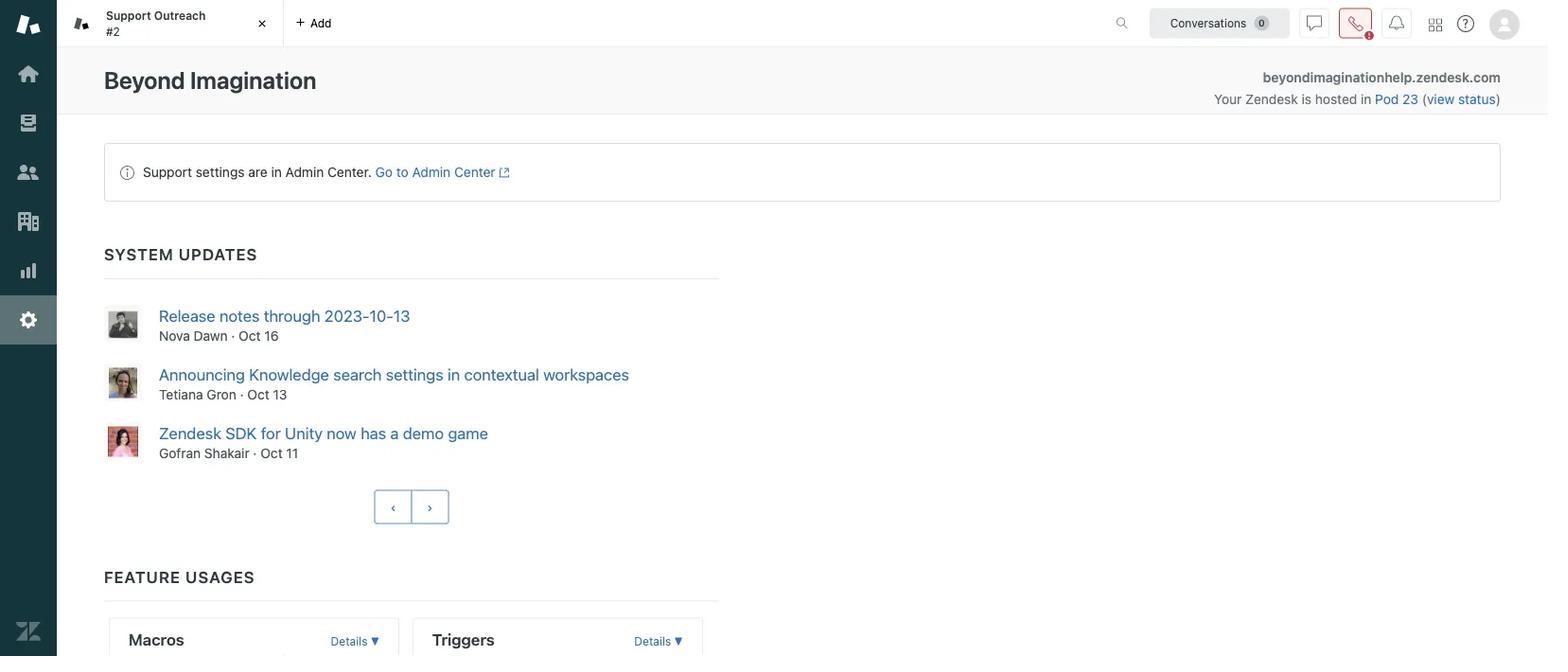 Task type: vqa. For each thing, say whether or not it's contained in the screenshot.
Ticket
no



Task type: describe. For each thing, give the bounding box(es) containing it.
view
[[1428, 91, 1455, 107]]

‹
[[391, 499, 396, 514]]

notifications image
[[1390, 16, 1405, 31]]

workspaces
[[544, 365, 629, 384]]

beyondimaginationhelp .zendesk.com your zendesk is hosted in pod 23 ( view status )
[[1215, 70, 1501, 107]]

zendesk products image
[[1430, 18, 1443, 32]]

beyondimaginationhelp
[[1263, 70, 1413, 85]]

details for triggers
[[635, 635, 671, 648]]

release notes through 2023-10-13
[[159, 306, 410, 325]]

go to admin center
[[375, 164, 496, 180]]

button displays agent's chat status as invisible. image
[[1307, 16, 1323, 31]]

10-
[[370, 306, 394, 325]]

▼ for triggers
[[675, 635, 683, 648]]

demo
[[403, 423, 444, 442]]

get started image
[[16, 62, 41, 86]]

get help image
[[1458, 15, 1475, 32]]

gron
[[207, 386, 237, 402]]

are
[[248, 164, 268, 180]]

triggers
[[432, 629, 495, 648]]

16
[[264, 328, 279, 343]]

oct for knowledge
[[247, 386, 270, 402]]

tetiana gron
[[159, 386, 237, 402]]

0 vertical spatial 13
[[394, 306, 410, 325]]

is
[[1302, 91, 1312, 107]]

support settings are in admin center.
[[143, 164, 372, 180]]

support for support outreach #2
[[106, 9, 151, 22]]

status containing support settings are in admin center.
[[104, 143, 1501, 202]]

usages
[[186, 567, 255, 586]]

support outreach #2
[[106, 9, 206, 38]]

nova
[[159, 328, 190, 343]]

gofran
[[159, 445, 201, 460]]

macros
[[129, 629, 184, 648]]

conversations
[[1171, 17, 1247, 30]]

close image
[[253, 14, 272, 33]]

zendesk image
[[16, 619, 41, 644]]

oct 16
[[239, 328, 279, 343]]

11
[[286, 445, 298, 460]]

updates
[[179, 245, 258, 264]]

has
[[361, 423, 386, 442]]

center
[[454, 164, 496, 180]]

pod
[[1376, 91, 1399, 107]]

your
[[1215, 91, 1242, 107]]

views image
[[16, 111, 41, 135]]

add
[[311, 17, 332, 30]]

details for macros
[[331, 635, 368, 648]]

details ▼ for macros
[[331, 635, 380, 648]]

announcing
[[159, 365, 245, 384]]

(
[[1423, 91, 1428, 107]]

gofran shakair
[[159, 445, 250, 460]]

reporting image
[[16, 258, 41, 283]]

›
[[427, 499, 433, 514]]

oct for notes
[[239, 328, 261, 343]]

oct 11
[[261, 445, 298, 460]]

customers image
[[16, 160, 41, 185]]

zendesk sdk for unity now has a demo game
[[159, 423, 488, 442]]

imagination
[[190, 66, 317, 94]]

1 vertical spatial zendesk
[[159, 423, 221, 442]]

conversations button
[[1150, 8, 1290, 38]]

beyond
[[104, 66, 185, 94]]

system
[[104, 245, 174, 264]]

‹ button
[[374, 490, 412, 524]]

tabs tab list
[[57, 0, 1096, 47]]

support for support settings are in admin center.
[[143, 164, 192, 180]]

tab containing support outreach
[[57, 0, 284, 47]]

tetiana
[[159, 386, 203, 402]]

feature
[[104, 567, 181, 586]]

a
[[390, 423, 399, 442]]

contextual
[[464, 365, 539, 384]]

1 admin from the left
[[286, 164, 324, 180]]



Task type: locate. For each thing, give the bounding box(es) containing it.
0 vertical spatial zendesk
[[1246, 91, 1299, 107]]

details
[[331, 635, 368, 648], [635, 635, 671, 648]]

0 horizontal spatial details ▼
[[331, 635, 380, 648]]

feature usages
[[104, 567, 255, 586]]

(opens in a new tab) image
[[496, 167, 510, 178]]

settings
[[196, 164, 245, 180], [386, 365, 444, 384]]

1 horizontal spatial settings
[[386, 365, 444, 384]]

dawn
[[194, 328, 228, 343]]

system updates
[[104, 245, 258, 264]]

1 horizontal spatial details
[[635, 635, 671, 648]]

.zendesk.com
[[1413, 70, 1501, 85]]

2 details ▼ from the left
[[635, 635, 683, 648]]

support up #2
[[106, 9, 151, 22]]

in right 'are'
[[271, 164, 282, 180]]

view status link
[[1428, 91, 1497, 107]]

1 details from the left
[[331, 635, 368, 648]]

1 ▼ from the left
[[371, 635, 380, 648]]

13
[[394, 306, 410, 325], [273, 386, 287, 402]]

in left the pod
[[1361, 91, 1372, 107]]

zendesk left is
[[1246, 91, 1299, 107]]

oct down knowledge
[[247, 386, 270, 402]]

unity
[[285, 423, 323, 442]]

main element
[[0, 0, 57, 656]]

oct 13
[[247, 386, 287, 402]]

2 ▼ from the left
[[675, 635, 683, 648]]

knowledge
[[249, 365, 329, 384]]

beyond imagination
[[104, 66, 317, 94]]

zendesk support image
[[16, 12, 41, 37]]

announcing knowledge search settings in contextual workspaces
[[159, 365, 634, 384]]

1 vertical spatial oct
[[247, 386, 270, 402]]

go
[[375, 164, 393, 180]]

details ▼
[[331, 635, 380, 648], [635, 635, 683, 648]]

game
[[448, 423, 488, 442]]

zendesk inside beyondimaginationhelp .zendesk.com your zendesk is hosted in pod 23 ( view status )
[[1246, 91, 1299, 107]]

1 details ▼ from the left
[[331, 635, 380, 648]]

center.
[[328, 164, 372, 180]]

23
[[1403, 91, 1419, 107]]

settings inside status
[[196, 164, 245, 180]]

0 horizontal spatial details
[[331, 635, 368, 648]]

sdk
[[226, 423, 257, 442]]

oct down for
[[261, 445, 283, 460]]

in inside status
[[271, 164, 282, 180]]

▼ for macros
[[371, 635, 380, 648]]

2 details from the left
[[635, 635, 671, 648]]

organizations image
[[16, 209, 41, 234]]

tab
[[57, 0, 284, 47]]

support up system updates
[[143, 164, 192, 180]]

notes
[[220, 306, 260, 325]]

)
[[1497, 91, 1501, 107]]

0 vertical spatial settings
[[196, 164, 245, 180]]

go to admin center link
[[375, 164, 510, 180]]

oct left 16
[[239, 328, 261, 343]]

13 down knowledge
[[273, 386, 287, 402]]

0 horizontal spatial in
[[271, 164, 282, 180]]

details ▼ for triggers
[[635, 635, 683, 648]]

to
[[396, 164, 409, 180]]

0 vertical spatial oct
[[239, 328, 261, 343]]

outreach
[[154, 9, 206, 22]]

release
[[159, 306, 215, 325]]

in left contextual
[[448, 365, 460, 384]]

2 vertical spatial in
[[448, 365, 460, 384]]

0 vertical spatial support
[[106, 9, 151, 22]]

#2
[[106, 25, 120, 38]]

2 horizontal spatial in
[[1361, 91, 1372, 107]]

hosted
[[1316, 91, 1358, 107]]

1 horizontal spatial zendesk
[[1246, 91, 1299, 107]]

2 admin from the left
[[412, 164, 451, 180]]

0 horizontal spatial 13
[[273, 386, 287, 402]]

13 right 2023-
[[394, 306, 410, 325]]

oct
[[239, 328, 261, 343], [247, 386, 270, 402], [261, 445, 283, 460]]

pod 23 link
[[1376, 91, 1423, 107]]

status
[[104, 143, 1501, 202]]

0 horizontal spatial settings
[[196, 164, 245, 180]]

through
[[264, 306, 320, 325]]

in
[[1361, 91, 1372, 107], [271, 164, 282, 180], [448, 365, 460, 384]]

1 vertical spatial settings
[[386, 365, 444, 384]]

now
[[327, 423, 357, 442]]

1 horizontal spatial details ▼
[[635, 635, 683, 648]]

▼
[[371, 635, 380, 648], [675, 635, 683, 648]]

0 horizontal spatial zendesk
[[159, 423, 221, 442]]

0 vertical spatial in
[[1361, 91, 1372, 107]]

1 vertical spatial support
[[143, 164, 192, 180]]

1 horizontal spatial in
[[448, 365, 460, 384]]

search
[[333, 365, 382, 384]]

nova dawn
[[159, 328, 228, 343]]

zendesk up gofran at the left
[[159, 423, 221, 442]]

support
[[106, 9, 151, 22], [143, 164, 192, 180]]

in inside beyondimaginationhelp .zendesk.com your zendesk is hosted in pod 23 ( view status )
[[1361, 91, 1372, 107]]

admin left 'center.'
[[286, 164, 324, 180]]

1 vertical spatial in
[[271, 164, 282, 180]]

support inside support outreach #2
[[106, 9, 151, 22]]

2 vertical spatial oct
[[261, 445, 283, 460]]

shakair
[[204, 445, 250, 460]]

add button
[[284, 0, 343, 46]]

1 vertical spatial 13
[[273, 386, 287, 402]]

› button
[[411, 490, 449, 524]]

admin right "to"
[[412, 164, 451, 180]]

for
[[261, 423, 281, 442]]

oct for sdk
[[261, 445, 283, 460]]

status
[[1459, 91, 1497, 107]]

settings right search
[[386, 365, 444, 384]]

admin image
[[16, 308, 41, 332]]

1 horizontal spatial ▼
[[675, 635, 683, 648]]

0 horizontal spatial ▼
[[371, 635, 380, 648]]

admin
[[286, 164, 324, 180], [412, 164, 451, 180]]

settings left 'are'
[[196, 164, 245, 180]]

zendesk
[[1246, 91, 1299, 107], [159, 423, 221, 442]]

1 horizontal spatial admin
[[412, 164, 451, 180]]

0 horizontal spatial admin
[[286, 164, 324, 180]]

1 horizontal spatial 13
[[394, 306, 410, 325]]

2023-
[[324, 306, 370, 325]]



